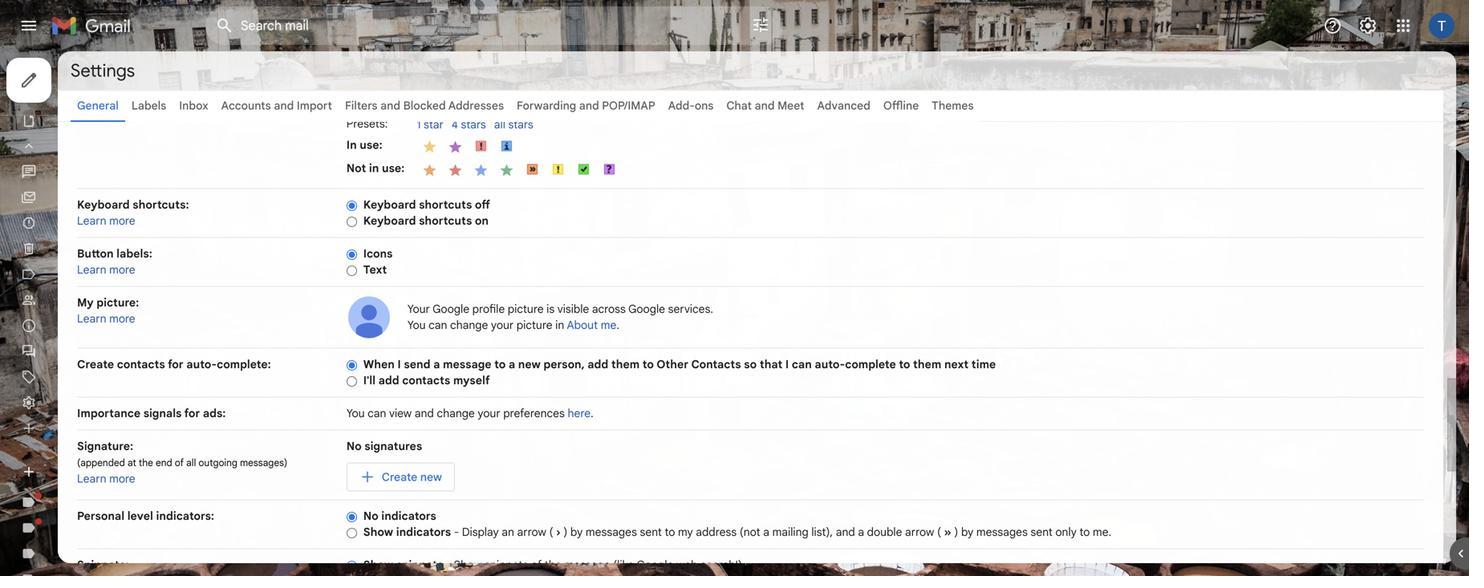 Task type: locate. For each thing, give the bounding box(es) containing it.
across
[[592, 302, 626, 316]]

you down your
[[408, 318, 426, 332]]

and right filters
[[381, 99, 401, 113]]

more down picture:
[[109, 312, 135, 326]]

0 horizontal spatial of
[[175, 457, 184, 469]]

learn for button
[[77, 263, 106, 277]]

0 horizontal spatial arrow
[[517, 525, 547, 539]]

more inside keyboard shortcuts: learn more
[[109, 214, 135, 228]]

more inside signature: (appended at the end of all outgoing messages) learn more
[[109, 472, 135, 486]]

) right ›
[[564, 525, 568, 539]]

i left 'send'
[[398, 358, 401, 372]]

i
[[398, 358, 401, 372], [786, 358, 789, 372]]

themes
[[932, 99, 974, 113]]

the inside signature: (appended at the end of all outgoing messages) learn more
[[139, 457, 153, 469]]

2 ) from the left
[[955, 525, 959, 539]]

list),
[[812, 525, 833, 539]]

1 vertical spatial all
[[186, 457, 196, 469]]

stars
[[552, 94, 578, 108], [461, 118, 486, 132], [508, 118, 534, 132]]

3 more from the top
[[109, 312, 135, 326]]

0 vertical spatial all
[[494, 118, 506, 132]]

the stars will rotate in the order shown below when you click successively. to learn the name of a star for search, hover your mouse over the image.
[[525, 94, 1281, 108]]

indicators down create new
[[382, 509, 436, 523]]

to right complete
[[899, 358, 911, 372]]

indicators:
[[156, 509, 214, 523]]

stars down the
[[508, 118, 534, 132]]

1 horizontal spatial in
[[556, 318, 565, 332]]

0 vertical spatial for
[[1050, 94, 1064, 108]]

ons
[[695, 99, 714, 113]]

Search mail text field
[[241, 18, 706, 34]]

1 horizontal spatial for
[[184, 407, 200, 421]]

0 vertical spatial create
[[77, 358, 114, 372]]

your down myself
[[478, 407, 501, 421]]

and right chat
[[755, 99, 775, 113]]

0 horizontal spatial )
[[564, 525, 568, 539]]

shortcuts
[[419, 198, 472, 212], [419, 214, 472, 228]]

3 learn more link from the top
[[77, 312, 135, 326]]

no right the no indicators option
[[363, 509, 379, 523]]

more inside the 'my picture: learn more'
[[109, 312, 135, 326]]

1 horizontal spatial contacts
[[402, 374, 451, 388]]

here
[[568, 407, 591, 421]]

keyboard
[[77, 198, 130, 212], [363, 198, 416, 212], [363, 214, 416, 228]]

1 vertical spatial add
[[379, 374, 399, 388]]

themes link
[[932, 99, 974, 113]]

0 horizontal spatial you
[[347, 407, 365, 421]]

1 horizontal spatial -
[[454, 525, 459, 539]]

you down 'i'll add contacts myself' option
[[347, 407, 365, 421]]

more for labels:
[[109, 263, 135, 277]]

1 learn more link from the top
[[77, 214, 135, 228]]

you inside your google profile picture is visible across google services. you can change your picture in about me .
[[408, 318, 426, 332]]

2 shortcuts from the top
[[419, 214, 472, 228]]

and right view
[[415, 407, 434, 421]]

contacts
[[117, 358, 165, 372], [402, 374, 451, 388]]

None search field
[[205, 6, 783, 45]]

4 more from the top
[[109, 472, 135, 486]]

picture left is
[[508, 302, 544, 316]]

2 arrow from the left
[[905, 525, 935, 539]]

1 horizontal spatial arrow
[[905, 525, 935, 539]]

2 more from the top
[[109, 263, 135, 277]]

1 horizontal spatial you
[[408, 318, 426, 332]]

auto- up ads:
[[186, 358, 217, 372]]

use: right in
[[360, 138, 383, 152]]

keyboard shortcuts: learn more
[[77, 198, 189, 228]]

1 vertical spatial new
[[420, 470, 442, 484]]

the down ›
[[545, 558, 562, 572]]

0 vertical spatial change
[[450, 318, 488, 332]]

0 horizontal spatial no
[[347, 439, 362, 454]]

for up signals
[[168, 358, 184, 372]]

1 learn from the top
[[77, 214, 106, 228]]

1 vertical spatial in
[[369, 161, 379, 175]]

of for show snippets - show snippets of the message (like google web search!).
[[531, 558, 542, 572]]

2 them from the left
[[913, 358, 942, 372]]

more down labels:
[[109, 263, 135, 277]]

create inside create new button
[[382, 470, 418, 484]]

show right show snippets option
[[363, 558, 393, 572]]

and
[[274, 99, 294, 113], [381, 99, 401, 113], [579, 99, 599, 113], [755, 99, 775, 113], [415, 407, 434, 421], [836, 525, 855, 539]]

filters
[[345, 99, 378, 113]]

for left ads:
[[184, 407, 200, 421]]

more up labels:
[[109, 214, 135, 228]]

of inside signature: (appended at the end of all outgoing messages) learn more
[[175, 457, 184, 469]]

1 vertical spatial star
[[424, 118, 444, 132]]

1 horizontal spatial can
[[429, 318, 447, 332]]

new down the signatures
[[420, 470, 442, 484]]

keyboard up button
[[77, 198, 130, 212]]

new inside create new button
[[420, 470, 442, 484]]

0 vertical spatial of
[[1005, 94, 1015, 108]]

4 learn from the top
[[77, 472, 106, 486]]

for left search, in the top of the page
[[1050, 94, 1064, 108]]

0 horizontal spatial messages
[[586, 525, 637, 539]]

create down the signatures
[[382, 470, 418, 484]]

2 auto- from the left
[[815, 358, 845, 372]]

0 vertical spatial star
[[1027, 94, 1047, 108]]

1 ) from the left
[[564, 525, 568, 539]]

you can view and change your preferences here .
[[347, 407, 594, 421]]

a
[[1018, 94, 1024, 108], [434, 358, 440, 372], [509, 358, 515, 372], [764, 525, 770, 539], [858, 525, 865, 539]]

0 horizontal spatial i
[[398, 358, 401, 372]]

stars left will
[[552, 94, 578, 108]]

arrow right an on the bottom left of the page
[[517, 525, 547, 539]]

1 horizontal spatial )
[[955, 525, 959, 539]]

learn more link down picture:
[[77, 312, 135, 326]]

when i send a message to a new person, add them to other contacts so that i can auto-complete to them next time
[[363, 358, 996, 372]]

your down profile in the left bottom of the page
[[491, 318, 514, 332]]

offline link
[[884, 99, 919, 113]]

stars right the 4
[[461, 118, 486, 132]]

change down profile in the left bottom of the page
[[450, 318, 488, 332]]

0 horizontal spatial all
[[186, 457, 196, 469]]

by
[[571, 525, 583, 539], [962, 525, 974, 539]]

your right the hover
[[1139, 94, 1162, 108]]

learn more link down (appended
[[77, 472, 135, 486]]

indicators
[[382, 509, 436, 523], [396, 525, 451, 539]]

0 horizontal spatial them
[[612, 358, 640, 372]]

my
[[77, 296, 94, 310]]

0 horizontal spatial by
[[571, 525, 583, 539]]

show for show snippets
[[363, 558, 393, 572]]

0 horizontal spatial create
[[77, 358, 114, 372]]

more down at
[[109, 472, 135, 486]]

the right at
[[139, 457, 153, 469]]

0 vertical spatial contacts
[[117, 358, 165, 372]]

0 vertical spatial shortcuts
[[419, 198, 472, 212]]

messages right »
[[977, 525, 1028, 539]]

can
[[429, 318, 447, 332], [792, 358, 812, 372], [368, 407, 386, 421]]

message left (like
[[565, 558, 611, 572]]

can right that
[[792, 358, 812, 372]]

change down myself
[[437, 407, 475, 421]]

for for create contacts for auto-complete:
[[168, 358, 184, 372]]

not
[[347, 161, 366, 175]]

change
[[450, 318, 488, 332], [437, 407, 475, 421]]

2 sent from the left
[[1031, 525, 1053, 539]]

1 horizontal spatial (
[[938, 525, 941, 539]]

no left the signatures
[[347, 439, 362, 454]]

1 vertical spatial for
[[168, 358, 184, 372]]

)
[[564, 525, 568, 539], [955, 525, 959, 539]]

signature:
[[77, 439, 133, 454]]

Keyboard shortcuts on radio
[[347, 216, 357, 228]]

1 horizontal spatial snippets
[[485, 558, 529, 572]]

1 more from the top
[[109, 214, 135, 228]]

0 vertical spatial no
[[347, 439, 362, 454]]

search mail image
[[210, 11, 239, 40]]

below
[[731, 94, 761, 108]]

learn inside keyboard shortcuts: learn more
[[77, 214, 106, 228]]

1 horizontal spatial no
[[363, 509, 379, 523]]

0 horizontal spatial auto-
[[186, 358, 217, 372]]

2 learn more link from the top
[[77, 263, 135, 277]]

your inside your google profile picture is visible across google services. you can change your picture in about me .
[[491, 318, 514, 332]]

use: right not
[[382, 161, 405, 175]]

sent left my on the bottom of page
[[640, 525, 662, 539]]

preferences
[[503, 407, 565, 421]]

presets:
[[347, 117, 388, 131]]

main menu image
[[19, 16, 39, 35]]

display
[[462, 525, 499, 539]]

i right that
[[786, 358, 789, 372]]

advanced search options image
[[745, 9, 777, 41]]

0 vertical spatial indicators
[[382, 509, 436, 523]]

learn more link for my
[[77, 312, 135, 326]]

.
[[617, 318, 620, 332], [591, 407, 594, 421]]

other
[[657, 358, 689, 372]]

0 horizontal spatial (
[[549, 525, 553, 539]]

and for chat
[[755, 99, 775, 113]]

1 vertical spatial create
[[382, 470, 418, 484]]

them left next
[[913, 358, 942, 372]]

1 auto- from the left
[[186, 358, 217, 372]]

star left search, in the top of the page
[[1027, 94, 1047, 108]]

of for signature: (appended at the end of all outgoing messages) learn more
[[175, 457, 184, 469]]

1 horizontal spatial message
[[565, 558, 611, 572]]

1 horizontal spatial them
[[913, 358, 942, 372]]

1 horizontal spatial auto-
[[815, 358, 845, 372]]

level
[[127, 509, 153, 523]]

keyboard for keyboard shortcuts: learn more
[[77, 198, 130, 212]]

can left view
[[368, 407, 386, 421]]

0 horizontal spatial -
[[446, 558, 452, 572]]

general
[[77, 99, 119, 113]]

by right ›
[[571, 525, 583, 539]]

( left »
[[938, 525, 941, 539]]

1 vertical spatial your
[[491, 318, 514, 332]]

text
[[363, 263, 387, 277]]

0 vertical spatial you
[[408, 318, 426, 332]]

in use:
[[347, 138, 383, 152]]

complete:
[[217, 358, 271, 372]]

a right name
[[1018, 94, 1024, 108]]

all down addresses
[[494, 118, 506, 132]]

image.
[[1247, 94, 1281, 108]]

sent left only
[[1031, 525, 1053, 539]]

2 vertical spatial can
[[368, 407, 386, 421]]

auto- right that
[[815, 358, 845, 372]]

message up myself
[[443, 358, 492, 372]]

filters and blocked addresses
[[345, 99, 504, 113]]

learn down (appended
[[77, 472, 106, 486]]

learn inside signature: (appended at the end of all outgoing messages) learn more
[[77, 472, 106, 486]]

1 vertical spatial contacts
[[402, 374, 451, 388]]

1 horizontal spatial star
[[1027, 94, 1047, 108]]

settings
[[71, 59, 135, 82]]

offline
[[884, 99, 919, 113]]

so
[[744, 358, 757, 372]]

messages up (like
[[586, 525, 637, 539]]

learn up button
[[77, 214, 106, 228]]

0 horizontal spatial sent
[[640, 525, 662, 539]]

Keyboard shortcuts off radio
[[347, 200, 357, 212]]

1 vertical spatial indicators
[[396, 525, 451, 539]]

learn more link up button
[[77, 214, 135, 228]]

learn for keyboard
[[77, 214, 106, 228]]

2 vertical spatial in
[[556, 318, 565, 332]]

arrow
[[517, 525, 547, 539], [905, 525, 935, 539]]

them
[[612, 358, 640, 372], [913, 358, 942, 372]]

snippets down an on the bottom left of the page
[[485, 558, 529, 572]]

1 vertical spatial no
[[363, 509, 379, 523]]

in right not
[[369, 161, 379, 175]]

them down me
[[612, 358, 640, 372]]

of
[[1005, 94, 1015, 108], [175, 457, 184, 469], [531, 558, 542, 572]]

1 horizontal spatial sent
[[1031, 525, 1053, 539]]

can down your
[[429, 318, 447, 332]]

labels link
[[132, 99, 166, 113]]

1 sent from the left
[[640, 525, 662, 539]]

learn for my
[[77, 312, 106, 326]]

the right learn
[[954, 94, 971, 108]]

no indicators
[[363, 509, 436, 523]]

(not
[[740, 525, 761, 539]]

google right across
[[629, 302, 665, 316]]

learn more link down button
[[77, 263, 135, 277]]

3 learn from the top
[[77, 312, 106, 326]]

new left person,
[[518, 358, 541, 372]]

gmail image
[[51, 10, 139, 42]]

0 horizontal spatial in
[[369, 161, 379, 175]]

rotate
[[599, 94, 630, 108]]

( left ›
[[549, 525, 553, 539]]

in right rotate
[[633, 94, 642, 108]]

learn inside the 'my picture: learn more'
[[77, 312, 106, 326]]

1 vertical spatial of
[[175, 457, 184, 469]]

0 vertical spatial in
[[633, 94, 642, 108]]

1 vertical spatial -
[[446, 558, 452, 572]]

to down profile in the left bottom of the page
[[495, 358, 506, 372]]

shortcuts up keyboard shortcuts on
[[419, 198, 472, 212]]

show
[[363, 525, 393, 539], [363, 558, 393, 572], [454, 558, 482, 572]]

2 horizontal spatial in
[[633, 94, 642, 108]]

sent
[[640, 525, 662, 539], [1031, 525, 1053, 539]]

0 horizontal spatial snippets
[[396, 558, 443, 572]]

2 i from the left
[[786, 358, 789, 372]]

2 learn from the top
[[77, 263, 106, 277]]

keyboard up icons
[[363, 214, 416, 228]]

2 vertical spatial of
[[531, 558, 542, 572]]

snippets down no indicators
[[396, 558, 443, 572]]

and for filters
[[381, 99, 401, 113]]

google right (like
[[637, 558, 674, 572]]

picture down is
[[517, 318, 553, 332]]

and left import
[[274, 99, 294, 113]]

1 horizontal spatial messages
[[977, 525, 1028, 539]]

shortcuts down keyboard shortcuts off
[[419, 214, 472, 228]]

is
[[547, 302, 555, 316]]

and left 'pop/imap'
[[579, 99, 599, 113]]

that
[[760, 358, 783, 372]]

no signatures
[[347, 439, 422, 454]]

1 horizontal spatial stars
[[508, 118, 534, 132]]

about
[[567, 318, 598, 332]]

forwarding and pop/imap link
[[517, 99, 656, 113]]

1 vertical spatial can
[[792, 358, 812, 372]]

contacts down 'send'
[[402, 374, 451, 388]]

create up importance at bottom left
[[77, 358, 114, 372]]

1 horizontal spatial create
[[382, 470, 418, 484]]

in
[[633, 94, 642, 108], [369, 161, 379, 175], [556, 318, 565, 332]]

add right person,
[[588, 358, 609, 372]]

add down when
[[379, 374, 399, 388]]

show snippets - show snippets of the message (like google web search!).
[[363, 558, 745, 572]]

1 vertical spatial change
[[437, 407, 475, 421]]

1 horizontal spatial i
[[786, 358, 789, 372]]

0 horizontal spatial .
[[591, 407, 594, 421]]

importance signals for ads:
[[77, 407, 226, 421]]

1 horizontal spatial new
[[518, 358, 541, 372]]

1 shortcuts from the top
[[419, 198, 472, 212]]

contacts up importance signals for ads:
[[117, 358, 165, 372]]

keyboard right keyboard shortcuts off option
[[363, 198, 416, 212]]

view
[[389, 407, 412, 421]]

more inside the button labels: learn more
[[109, 263, 135, 277]]

1 horizontal spatial .
[[617, 318, 620, 332]]

navigation
[[0, 0, 193, 576]]

0 horizontal spatial for
[[168, 358, 184, 372]]

0 vertical spatial can
[[429, 318, 447, 332]]

0 horizontal spatial new
[[420, 470, 442, 484]]

. right preferences
[[591, 407, 594, 421]]

shortcuts for off
[[419, 198, 472, 212]]

only
[[1056, 525, 1077, 539]]

Show snippets radio
[[347, 560, 357, 572]]

star right 1
[[424, 118, 444, 132]]

2 horizontal spatial of
[[1005, 94, 1015, 108]]

Text radio
[[347, 265, 357, 277]]

outgoing
[[199, 457, 238, 469]]

learn inside the button labels: learn more
[[77, 263, 106, 277]]

. down across
[[617, 318, 620, 332]]

in down visible
[[556, 318, 565, 332]]

0 vertical spatial add
[[588, 358, 609, 372]]

all left outgoing
[[186, 457, 196, 469]]

advanced
[[818, 99, 871, 113]]

show right the show indicators radio
[[363, 525, 393, 539]]

0 horizontal spatial star
[[424, 118, 444, 132]]

keyboard inside keyboard shortcuts: learn more
[[77, 198, 130, 212]]

labels
[[132, 99, 166, 113]]

2 vertical spatial for
[[184, 407, 200, 421]]

filters and blocked addresses link
[[345, 99, 504, 113]]

1 vertical spatial shortcuts
[[419, 214, 472, 228]]

indicators down no indicators
[[396, 525, 451, 539]]

create
[[77, 358, 114, 372], [382, 470, 418, 484]]

1 snippets from the left
[[396, 558, 443, 572]]

over
[[1202, 94, 1224, 108]]

web
[[677, 558, 698, 572]]

0 vertical spatial .
[[617, 318, 620, 332]]

me.
[[1093, 525, 1112, 539]]

0 vertical spatial -
[[454, 525, 459, 539]]

in
[[347, 138, 357, 152]]

my picture: learn more
[[77, 296, 139, 326]]

picture:
[[97, 296, 139, 310]]

indicators for no
[[382, 509, 436, 523]]

a right (not
[[764, 525, 770, 539]]

accounts and import
[[221, 99, 332, 113]]

1 horizontal spatial of
[[531, 558, 542, 572]]



Task type: vqa. For each thing, say whether or not it's contained in the screenshot.
view at the left of the page
yes



Task type: describe. For each thing, give the bounding box(es) containing it.
learn more link for button
[[77, 263, 135, 277]]

keyboard shortcuts on
[[363, 214, 489, 228]]

2 by from the left
[[962, 525, 974, 539]]

- for show snippets of the message (like google web search!).
[[446, 558, 452, 572]]

and for forwarding
[[579, 99, 599, 113]]

settings image
[[1359, 16, 1378, 35]]

0 horizontal spatial can
[[368, 407, 386, 421]]

end
[[156, 457, 172, 469]]

services.
[[668, 302, 714, 316]]

2 vertical spatial your
[[478, 407, 501, 421]]

hover
[[1108, 94, 1137, 108]]

person,
[[544, 358, 585, 372]]

pop/imap
[[602, 99, 656, 113]]

the right over
[[1227, 94, 1244, 108]]

1 star link
[[417, 118, 452, 133]]

show indicators - display an arrow ( › ) by messages sent to my address (not a mailing list), and a double arrow ( » ) by messages sent only to me.
[[363, 525, 1112, 539]]

your
[[408, 302, 430, 316]]

2 horizontal spatial stars
[[552, 94, 578, 108]]

create contacts for auto-complete:
[[77, 358, 271, 372]]

button
[[77, 247, 114, 261]]

Show indicators radio
[[347, 527, 357, 539]]

- for display an arrow (
[[454, 525, 459, 539]]

no for no signatures
[[347, 439, 362, 454]]

i'll add contacts myself
[[363, 374, 490, 388]]

next
[[945, 358, 969, 372]]

search,
[[1067, 94, 1105, 108]]

keyboard for keyboard shortcuts off
[[363, 198, 416, 212]]

inbox link
[[179, 99, 208, 113]]

1 vertical spatial picture
[[517, 318, 553, 332]]

a left double
[[858, 525, 865, 539]]

1 by from the left
[[571, 525, 583, 539]]

more for picture:
[[109, 312, 135, 326]]

and for accounts
[[274, 99, 294, 113]]

send
[[404, 358, 431, 372]]

accounts
[[221, 99, 271, 113]]

profile
[[473, 302, 505, 316]]

the
[[530, 94, 550, 108]]

messages)
[[240, 457, 288, 469]]

4 stars link
[[452, 118, 494, 133]]

0 horizontal spatial contacts
[[117, 358, 165, 372]]

0 vertical spatial message
[[443, 358, 492, 372]]

and right list),
[[836, 525, 855, 539]]

chat and meet
[[727, 99, 805, 113]]

accounts and import link
[[221, 99, 332, 113]]

0 vertical spatial picture
[[508, 302, 544, 316]]

When I send a message to a new person, add them to Other Contacts so that I can auto-complete to them next time radio
[[347, 359, 357, 372]]

personal
[[77, 509, 125, 523]]

1 star 4 stars all stars
[[417, 118, 534, 132]]

keyboard shortcuts off
[[363, 198, 490, 212]]

0 vertical spatial new
[[518, 358, 541, 372]]

chat and meet link
[[727, 99, 805, 113]]

ads:
[[203, 407, 226, 421]]

picture image
[[347, 295, 392, 340]]

1 arrow from the left
[[517, 525, 547, 539]]

to left my on the bottom of page
[[665, 525, 675, 539]]

myself
[[453, 374, 490, 388]]

when
[[363, 358, 395, 372]]

meet
[[778, 99, 805, 113]]

to left me. at bottom
[[1080, 525, 1090, 539]]

2 messages from the left
[[977, 525, 1028, 539]]

complete
[[845, 358, 896, 372]]

add-ons link
[[668, 99, 714, 113]]

shortcuts:
[[133, 198, 189, 212]]

icons
[[363, 247, 393, 261]]

forwarding
[[517, 99, 576, 113]]

forwarding and pop/imap
[[517, 99, 656, 113]]

off
[[475, 198, 490, 212]]

keyboard for keyboard shortcuts on
[[363, 214, 416, 228]]

all inside signature: (appended at the end of all outgoing messages) learn more
[[186, 457, 196, 469]]

1 messages from the left
[[586, 525, 637, 539]]

1 horizontal spatial all
[[494, 118, 506, 132]]

google right your
[[433, 302, 470, 316]]

show down display
[[454, 558, 482, 572]]

labels:
[[117, 247, 152, 261]]

no for no indicators
[[363, 509, 379, 523]]

can inside your google profile picture is visible across google services. you can change your picture in about me .
[[429, 318, 447, 332]]

to
[[910, 94, 922, 108]]

1 vertical spatial .
[[591, 407, 594, 421]]

mailing
[[773, 525, 809, 539]]

an
[[502, 525, 514, 539]]

2 horizontal spatial for
[[1050, 94, 1064, 108]]

No indicators radio
[[347, 511, 357, 523]]

change inside your google profile picture is visible across google services. you can change your picture in about me .
[[450, 318, 488, 332]]

a up the i'll add contacts myself at bottom
[[434, 358, 440, 372]]

double
[[867, 525, 903, 539]]

2 horizontal spatial can
[[792, 358, 812, 372]]

shown
[[695, 94, 728, 108]]

shortcuts for on
[[419, 214, 472, 228]]

advanced link
[[818, 99, 871, 113]]

i'll
[[363, 374, 376, 388]]

learn more link for keyboard
[[77, 214, 135, 228]]

you
[[794, 94, 813, 108]]

(like
[[613, 558, 634, 572]]

support image
[[1324, 16, 1343, 35]]

for for importance signals for ads:
[[184, 407, 200, 421]]

1 vertical spatial use:
[[382, 161, 405, 175]]

»
[[944, 525, 952, 539]]

add-
[[668, 99, 695, 113]]

my
[[678, 525, 693, 539]]

4 learn more link from the top
[[77, 472, 135, 486]]

1 vertical spatial you
[[347, 407, 365, 421]]

›
[[556, 525, 561, 539]]

in inside your google profile picture is visible across google services. you can change your picture in about me .
[[556, 318, 565, 332]]

create new button
[[347, 463, 455, 492]]

to left other
[[643, 358, 654, 372]]

on
[[475, 214, 489, 228]]

0 horizontal spatial stars
[[461, 118, 486, 132]]

contacts
[[691, 358, 741, 372]]

2 ( from the left
[[938, 525, 941, 539]]

1 ( from the left
[[549, 525, 553, 539]]

create for create contacts for auto-complete:
[[77, 358, 114, 372]]

visible
[[558, 302, 589, 316]]

general link
[[77, 99, 119, 113]]

here link
[[568, 407, 591, 421]]

create for create new
[[382, 470, 418, 484]]

0 vertical spatial your
[[1139, 94, 1162, 108]]

a left person,
[[509, 358, 515, 372]]

chat
[[727, 99, 752, 113]]

signatures
[[365, 439, 422, 454]]

inbox
[[179, 99, 208, 113]]

. inside your google profile picture is visible across google services. you can change your picture in about me .
[[617, 318, 620, 332]]

personal level indicators:
[[77, 509, 214, 523]]

create new
[[382, 470, 442, 484]]

will
[[580, 94, 596, 108]]

1 vertical spatial message
[[565, 558, 611, 572]]

0 vertical spatial use:
[[360, 138, 383, 152]]

2 snippets from the left
[[485, 558, 529, 572]]

when
[[764, 94, 792, 108]]

snippets:
[[77, 558, 129, 572]]

0 horizontal spatial add
[[379, 374, 399, 388]]

show for show indicators
[[363, 525, 393, 539]]

the left order
[[644, 94, 661, 108]]

button labels: learn more
[[77, 247, 152, 277]]

I'll add contacts myself radio
[[347, 376, 357, 388]]

indicators for show
[[396, 525, 451, 539]]

1 horizontal spatial add
[[588, 358, 609, 372]]

all stars link
[[494, 118, 542, 133]]

1
[[417, 118, 421, 132]]

your google profile picture is visible across google services. you can change your picture in about me .
[[408, 302, 714, 332]]

time
[[972, 358, 996, 372]]

order
[[664, 94, 692, 108]]

1 them from the left
[[612, 358, 640, 372]]

Icons radio
[[347, 249, 357, 261]]

more for shortcuts:
[[109, 214, 135, 228]]

1 i from the left
[[398, 358, 401, 372]]



